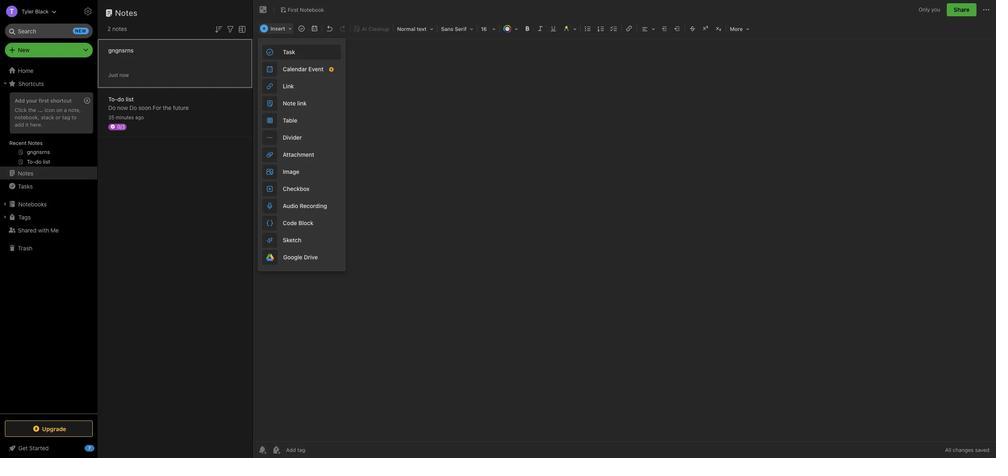 Task type: describe. For each thing, give the bounding box(es) containing it.
calendar event image
[[309, 23, 321, 34]]

undo image
[[324, 23, 336, 34]]

calendar
[[283, 66, 307, 72]]

google drive link
[[259, 249, 345, 266]]

code
[[283, 220, 297, 226]]

image link
[[259, 163, 345, 180]]

home link
[[0, 64, 98, 77]]

upgrade button
[[5, 421, 93, 437]]

get started
[[18, 445, 49, 452]]

Note Editor text field
[[253, 39, 997, 441]]

More field
[[728, 23, 753, 35]]

task link
[[259, 44, 345, 61]]

shared
[[18, 227, 37, 234]]

you
[[932, 6, 941, 13]]

expand tags image
[[2, 214, 9, 220]]

Alignment field
[[638, 23, 659, 35]]

to-
[[108, 96, 117, 102]]

click
[[15, 107, 27, 113]]

bold image
[[522, 23, 534, 34]]

bulleted list image
[[583, 23, 594, 34]]

Insert field
[[258, 23, 295, 34]]

numbered list image
[[596, 23, 607, 34]]

Search text field
[[11, 24, 87, 38]]

tags button
[[0, 211, 97, 224]]

do
[[117, 96, 124, 102]]

share button
[[948, 3, 977, 16]]

2 notes
[[108, 25, 127, 32]]

new
[[75, 28, 86, 33]]

notes
[[112, 25, 127, 32]]

audio recording link
[[259, 198, 345, 215]]

stack
[[41, 114, 54, 121]]

click the ...
[[15, 107, 43, 113]]

changes
[[954, 447, 975, 453]]

settings image
[[83, 7, 93, 16]]

link
[[297, 100, 307, 107]]

add tag image
[[272, 445, 281, 455]]

tag
[[62, 114, 70, 121]]

Font color field
[[501, 23, 521, 35]]

add your first shortcut
[[15, 97, 72, 104]]

calendar event
[[283, 66, 324, 72]]

saved
[[976, 447, 990, 453]]

sketch
[[283, 237, 302, 244]]

list
[[126, 96, 134, 102]]

2 vertical spatial notes
[[18, 170, 33, 177]]

Font family field
[[439, 23, 476, 35]]

add a reminder image
[[258, 445, 268, 455]]

outdent image
[[672, 23, 684, 34]]

first notebook
[[288, 6, 324, 13]]

minutes
[[116, 114, 134, 120]]

note,
[[68, 107, 81, 113]]

recording
[[300, 202, 327, 209]]

0 vertical spatial notes
[[115, 8, 138, 18]]

all
[[946, 447, 952, 453]]

share
[[955, 6, 971, 13]]

attachment
[[283, 151, 315, 158]]

notes link
[[0, 167, 97, 180]]

it
[[25, 121, 29, 128]]

first
[[39, 97, 49, 104]]

shared with me
[[18, 227, 59, 234]]

shortcuts
[[18, 80, 44, 87]]

first
[[288, 6, 299, 13]]

note window element
[[253, 0, 997, 458]]

0 horizontal spatial the
[[28, 107, 36, 113]]

expand notebooks image
[[2, 201, 9, 207]]

add
[[15, 121, 24, 128]]

gngnsrns
[[108, 47, 134, 54]]

table
[[283, 117, 298, 124]]

Highlight field
[[560, 23, 580, 35]]

soon
[[139, 104, 151, 111]]

audio
[[283, 202, 298, 209]]

notebook
[[300, 6, 324, 13]]

checkbox
[[283, 185, 310, 192]]

divider
[[283, 134, 302, 141]]

new button
[[5, 43, 93, 57]]

tyler black
[[22, 8, 49, 14]]

task image
[[296, 23, 307, 34]]

only
[[920, 6, 931, 13]]

shortcuts button
[[0, 77, 97, 90]]

table link
[[259, 112, 345, 129]]

dropdown list menu
[[259, 44, 345, 266]]

serif
[[455, 26, 467, 32]]

expand note image
[[259, 5, 268, 15]]

tags
[[18, 214, 31, 221]]

on
[[56, 107, 63, 113]]

do now do soon for the future
[[108, 104, 189, 111]]

insert
[[271, 25, 285, 32]]

note link link
[[259, 95, 345, 112]]

note link
[[283, 100, 307, 107]]

normal
[[397, 26, 416, 32]]

tree containing home
[[0, 64, 98, 413]]

More actions field
[[982, 3, 992, 16]]

shared with me link
[[0, 224, 97, 237]]



Task type: vqa. For each thing, say whether or not it's contained in the screenshot.
your
yes



Task type: locate. For each thing, give the bounding box(es) containing it.
all changes saved
[[946, 447, 990, 453]]

add filters image
[[226, 24, 235, 34]]

1 vertical spatial now
[[117, 104, 128, 111]]

icon on a note, notebook, stack or tag to add it here.
[[15, 107, 81, 128]]

notes inside group
[[28, 140, 43, 146]]

link
[[283, 83, 294, 90]]

ago
[[135, 114, 144, 120]]

do down to-
[[108, 104, 116, 111]]

1 horizontal spatial the
[[163, 104, 172, 111]]

tree
[[0, 64, 98, 413]]

sans serif
[[441, 26, 467, 32]]

indent image
[[659, 23, 671, 34]]

group inside tree
[[0, 90, 97, 170]]

notebooks
[[18, 201, 47, 208]]

to-do list
[[108, 96, 134, 102]]

image
[[283, 168, 300, 175]]

1 horizontal spatial do
[[130, 104, 137, 111]]

notes right recent
[[28, 140, 43, 146]]

insert link image
[[624, 23, 635, 34]]

icon
[[45, 107, 55, 113]]

started
[[29, 445, 49, 452]]

the left '...'
[[28, 107, 36, 113]]

Sort options field
[[214, 24, 224, 34]]

View options field
[[235, 24, 247, 34]]

your
[[26, 97, 37, 104]]

code block
[[283, 220, 314, 226]]

the
[[163, 104, 172, 111], [28, 107, 36, 113]]

checklist image
[[609, 23, 620, 34]]

0/3
[[117, 124, 125, 130]]

home
[[18, 67, 33, 74]]

superscript image
[[700, 23, 712, 34]]

now right just
[[119, 72, 129, 78]]

now
[[119, 72, 129, 78], [117, 104, 128, 111]]

me
[[51, 227, 59, 234]]

to
[[72, 114, 77, 121]]

future
[[173, 104, 189, 111]]

now for just
[[119, 72, 129, 78]]

google drive
[[283, 254, 318, 261]]

35
[[108, 114, 114, 120]]

notes up notes
[[115, 8, 138, 18]]

more actions image
[[982, 5, 992, 15]]

7
[[88, 446, 91, 451]]

click to collapse image
[[95, 443, 101, 453]]

tasks
[[18, 183, 33, 190]]

2
[[108, 25, 111, 32]]

drive
[[304, 254, 318, 261]]

first notebook button
[[278, 4, 327, 15]]

just now
[[108, 72, 129, 78]]

sans
[[441, 26, 454, 32]]

new search field
[[11, 24, 89, 38]]

upgrade
[[42, 425, 66, 432]]

Help and Learning task checklist field
[[0, 442, 98, 455]]

note
[[283, 100, 296, 107]]

for
[[153, 104, 162, 111]]

strikethrough image
[[687, 23, 699, 34]]

now for do
[[117, 104, 128, 111]]

group
[[0, 90, 97, 170]]

link link
[[259, 78, 345, 95]]

the right for
[[163, 104, 172, 111]]

just
[[108, 72, 118, 78]]

now down to-do list
[[117, 104, 128, 111]]

0 horizontal spatial do
[[108, 104, 116, 111]]

recent
[[9, 140, 27, 146]]

...
[[38, 107, 43, 113]]

a
[[64, 107, 67, 113]]

sketch link
[[259, 232, 345, 249]]

black
[[35, 8, 49, 14]]

0 vertical spatial now
[[119, 72, 129, 78]]

group containing add your first shortcut
[[0, 90, 97, 170]]

here.
[[30, 121, 43, 128]]

normal text
[[397, 26, 427, 32]]

do down list
[[130, 104, 137, 111]]

event
[[309, 66, 324, 72]]

Font size field
[[479, 23, 499, 35]]

1 do from the left
[[108, 104, 116, 111]]

notebooks link
[[0, 198, 97, 211]]

only you
[[920, 6, 941, 13]]

checkbox link
[[259, 180, 345, 198]]

with
[[38, 227, 49, 234]]

underline image
[[548, 23, 560, 34]]

Heading level field
[[395, 23, 437, 35]]

audio recording
[[283, 202, 327, 209]]

task
[[283, 48, 295, 55]]

2 do from the left
[[130, 104, 137, 111]]

subscript image
[[714, 23, 725, 34]]

trash
[[18, 245, 32, 251]]

do
[[108, 104, 116, 111], [130, 104, 137, 111]]

recent notes
[[9, 140, 43, 146]]

35 minutes ago
[[108, 114, 144, 120]]

add
[[15, 97, 25, 104]]

more
[[731, 26, 744, 32]]

notes up the tasks
[[18, 170, 33, 177]]

Account field
[[0, 3, 57, 20]]

italic image
[[535, 23, 547, 34]]

16
[[481, 26, 487, 32]]

block
[[299, 220, 314, 226]]

Add filters field
[[226, 24, 235, 34]]

notebook,
[[15, 114, 39, 121]]

calendar event link
[[259, 61, 345, 78]]

code block link
[[259, 215, 345, 232]]

divider link
[[259, 129, 345, 146]]

notes
[[115, 8, 138, 18], [28, 140, 43, 146], [18, 170, 33, 177]]

google
[[283, 254, 303, 261]]

1 vertical spatial notes
[[28, 140, 43, 146]]

get
[[18, 445, 28, 452]]

Add tag field
[[285, 446, 347, 454]]

shortcut
[[50, 97, 72, 104]]



